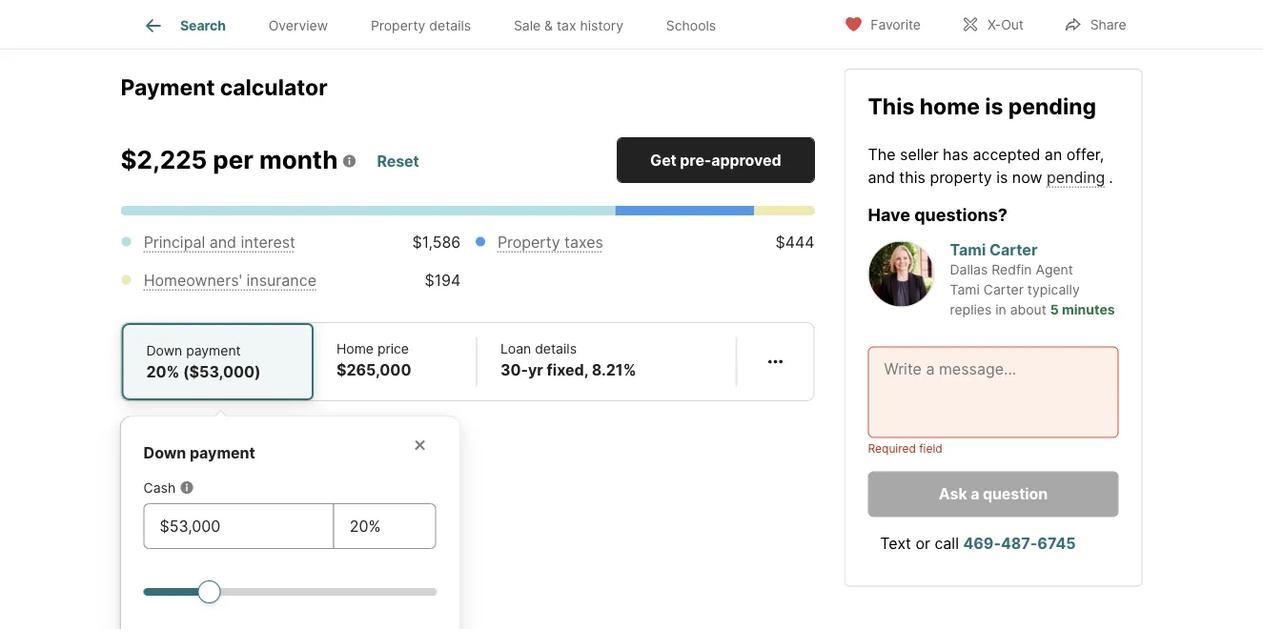 Task type: vqa. For each thing, say whether or not it's contained in the screenshot.
the bottom Down
yes



Task type: locate. For each thing, give the bounding box(es) containing it.
carter for tami carter dallas redfin agent
[[990, 241, 1038, 259]]

home
[[337, 340, 374, 357]]

20%
[[146, 362, 180, 381]]

agent
[[1036, 262, 1074, 278]]

details inside the loan details 30-yr fixed, 8.21%
[[535, 340, 577, 357]]

pending down "offer,"
[[1047, 168, 1106, 186]]

this
[[900, 168, 926, 186]]

this
[[868, 93, 915, 119]]

1 vertical spatial property
[[498, 233, 560, 251]]

fixed,
[[547, 361, 589, 379]]

pending link
[[1047, 168, 1106, 186]]

none text field inside down payment tooltip
[[350, 515, 420, 538]]

$444
[[776, 233, 815, 251]]

1 vertical spatial details
[[535, 340, 577, 357]]

None text field
[[160, 515, 318, 538]]

ask
[[939, 485, 968, 503]]

0 vertical spatial details
[[429, 17, 471, 34]]

payment down ($53,000)
[[190, 444, 255, 462]]

tami
[[950, 241, 986, 259], [950, 282, 980, 298]]

1 horizontal spatial property
[[498, 233, 560, 251]]

0 vertical spatial pending
[[1009, 93, 1097, 119]]

down payment
[[144, 444, 255, 462]]

questions?
[[915, 204, 1008, 225]]

1 horizontal spatial and
[[868, 168, 895, 186]]

typically
[[1028, 282, 1080, 298]]

tax
[[557, 17, 577, 34]]

accepted
[[973, 145, 1041, 163]]

offer,
[[1067, 145, 1105, 163]]

in
[[996, 302, 1007, 318]]

and
[[868, 168, 895, 186], [210, 233, 237, 251]]

homeowners' insurance link
[[144, 271, 317, 289]]

minutes
[[1063, 302, 1116, 318]]

2 tami from the top
[[950, 282, 980, 298]]

0 vertical spatial is
[[986, 93, 1004, 119]]

0 vertical spatial and
[[868, 168, 895, 186]]

x-out button
[[945, 4, 1040, 43]]

tami for tami carter typically replies in about
[[950, 282, 980, 298]]

1 vertical spatial tami
[[950, 282, 980, 298]]

ask a question button
[[868, 471, 1119, 517]]

carter
[[990, 241, 1038, 259], [984, 282, 1024, 298]]

1 vertical spatial and
[[210, 233, 237, 251]]

payment
[[121, 73, 215, 100]]

property inside tab
[[371, 17, 426, 34]]

pending up an on the right top
[[1009, 93, 1097, 119]]

favorite
[[871, 17, 921, 33]]

tami inside tami carter typically replies in about
[[950, 282, 980, 298]]

0 horizontal spatial and
[[210, 233, 237, 251]]

tami inside tami carter dallas redfin agent
[[950, 241, 986, 259]]

reset
[[377, 152, 419, 170]]

carter inside tami carter typically replies in about
[[984, 282, 1024, 298]]

1 vertical spatial down
[[144, 444, 186, 462]]

tami up dallas
[[950, 241, 986, 259]]

an
[[1045, 145, 1063, 163]]

down
[[146, 342, 182, 359], [144, 444, 186, 462]]

and down the
[[868, 168, 895, 186]]

0 horizontal spatial property
[[371, 17, 426, 34]]

overview
[[269, 17, 328, 34]]

0 vertical spatial property
[[371, 17, 426, 34]]

down up 20%
[[146, 342, 182, 359]]

1 vertical spatial is
[[997, 168, 1008, 186]]

1 tami from the top
[[950, 241, 986, 259]]

sale
[[514, 17, 541, 34]]

0 vertical spatial carter
[[990, 241, 1038, 259]]

Down Payment Slider range field
[[144, 580, 437, 603]]

the
[[868, 145, 896, 163]]

down inside down payment 20% ($53,000)
[[146, 342, 182, 359]]

payment inside down payment 20% ($53,000)
[[186, 342, 241, 359]]

down up cash
[[144, 444, 186, 462]]

1 horizontal spatial details
[[535, 340, 577, 357]]

None text field
[[350, 515, 420, 538]]

down payment 20% ($53,000)
[[146, 342, 261, 381]]

schools tab
[[645, 3, 738, 49]]

is
[[986, 93, 1004, 119], [997, 168, 1008, 186]]

tami for tami carter dallas redfin agent
[[950, 241, 986, 259]]

approved
[[712, 151, 782, 169]]

469-487-6745 link
[[964, 534, 1076, 553]]

property details
[[371, 17, 471, 34]]

carter for tami carter typically replies in about
[[984, 282, 1024, 298]]

details left sale
[[429, 17, 471, 34]]

payment up ($53,000)
[[186, 342, 241, 359]]

sale & tax history tab
[[493, 3, 645, 49]]

cash
[[144, 480, 176, 496]]

$1,586
[[413, 233, 461, 251]]

0 vertical spatial down
[[146, 342, 182, 359]]

0 vertical spatial tami
[[950, 241, 986, 259]]

0 vertical spatial payment
[[186, 342, 241, 359]]

1 vertical spatial payment
[[190, 444, 255, 462]]

is down accepted
[[997, 168, 1008, 186]]

get pre-approved
[[651, 151, 782, 169]]

($53,000)
[[183, 362, 261, 381]]

down for down payment 20% ($53,000)
[[146, 342, 182, 359]]

6745
[[1038, 534, 1076, 553]]

payment inside down payment tooltip
[[190, 444, 255, 462]]

home
[[920, 93, 980, 119]]

property for property details
[[371, 17, 426, 34]]

overview tab
[[247, 3, 350, 49]]

details
[[429, 17, 471, 34], [535, 340, 577, 357]]

ask a question
[[939, 485, 1048, 503]]

have questions?
[[868, 204, 1008, 225]]

1 vertical spatial carter
[[984, 282, 1024, 298]]

0 horizontal spatial details
[[429, 17, 471, 34]]

carter up redfin
[[990, 241, 1038, 259]]

is right home
[[986, 93, 1004, 119]]

month
[[259, 145, 338, 175]]

sale & tax history
[[514, 17, 624, 34]]

Write a message... text field
[[885, 358, 1103, 427]]

payment calculator
[[121, 73, 328, 100]]

home price $265,000
[[337, 340, 411, 379]]

tami carter typically replies in about
[[950, 282, 1080, 318]]

tami carter link
[[950, 241, 1038, 259]]

details inside tab
[[429, 17, 471, 34]]

principal and interest
[[144, 233, 296, 251]]

details up fixed,
[[535, 340, 577, 357]]

1 vertical spatial pending
[[1047, 168, 1106, 186]]

down inside tooltip
[[144, 444, 186, 462]]

pre-
[[680, 151, 712, 169]]

5 minutes
[[1051, 302, 1116, 318]]

tab list
[[121, 0, 753, 49]]

schools
[[666, 17, 716, 34]]

carter up in
[[984, 282, 1024, 298]]

payment
[[186, 342, 241, 359], [190, 444, 255, 462]]

insurance
[[247, 271, 317, 289]]

carter inside tami carter dallas redfin agent
[[990, 241, 1038, 259]]

property details tab
[[350, 3, 493, 49]]

the seller has accepted an offer, and this property is now
[[868, 145, 1105, 186]]

pending
[[1009, 93, 1097, 119], [1047, 168, 1106, 186]]

$265,000
[[337, 361, 411, 379]]

and up homeowners' insurance link
[[210, 233, 237, 251]]

now
[[1013, 168, 1043, 186]]

.
[[1109, 168, 1114, 186]]

property
[[371, 17, 426, 34], [498, 233, 560, 251]]

tami down dallas
[[950, 282, 980, 298]]



Task type: describe. For each thing, give the bounding box(es) containing it.
question
[[983, 485, 1048, 503]]

history
[[580, 17, 624, 34]]

favorite button
[[828, 4, 937, 43]]

details for property details
[[429, 17, 471, 34]]

5
[[1051, 302, 1059, 318]]

redfin
[[992, 262, 1032, 278]]

487-
[[1001, 534, 1038, 553]]

$2,225
[[121, 145, 207, 175]]

field
[[920, 442, 943, 456]]

call
[[935, 534, 959, 553]]

this home is pending
[[868, 93, 1097, 119]]

is inside the seller has accepted an offer, and this property is now
[[997, 168, 1008, 186]]

8.21%
[[592, 361, 637, 379]]

tab list containing search
[[121, 0, 753, 49]]

homeowners' insurance
[[144, 271, 317, 289]]

loan
[[501, 340, 531, 357]]

seller
[[900, 145, 939, 163]]

or
[[916, 534, 931, 553]]

dallas
[[950, 262, 988, 278]]

loan details 30-yr fixed, 8.21%
[[501, 340, 637, 379]]

tami carter dallas redfin agent
[[950, 241, 1074, 278]]

text
[[881, 534, 912, 553]]

30-
[[501, 361, 528, 379]]

payment for down payment
[[190, 444, 255, 462]]

$2,225 per month
[[121, 145, 338, 175]]

about
[[1011, 302, 1047, 318]]

property taxes
[[498, 233, 604, 251]]

replies
[[950, 302, 992, 318]]

payment for down payment 20% ($53,000)
[[186, 342, 241, 359]]

required
[[868, 442, 917, 456]]

property taxes link
[[498, 233, 604, 251]]

get
[[651, 151, 677, 169]]

469-
[[964, 534, 1001, 553]]

reset button
[[376, 144, 420, 178]]

property
[[930, 168, 993, 186]]

out
[[1002, 17, 1024, 33]]

text or call 469-487-6745
[[881, 534, 1076, 553]]

pending .
[[1047, 168, 1114, 186]]

calculator
[[220, 73, 328, 100]]

per
[[213, 145, 254, 175]]

x-out
[[988, 17, 1024, 33]]

down for down payment
[[144, 444, 186, 462]]

yr
[[528, 361, 544, 379]]

interest
[[241, 233, 296, 251]]

principal and interest link
[[144, 233, 296, 251]]

principal
[[144, 233, 205, 251]]

a
[[971, 485, 980, 503]]

have
[[868, 204, 911, 225]]

search link
[[142, 14, 226, 37]]

none text field inside down payment tooltip
[[160, 515, 318, 538]]

property for property taxes
[[498, 233, 560, 251]]

homeowners'
[[144, 271, 242, 289]]

down payment tooltip
[[121, 402, 815, 630]]

required field
[[868, 442, 943, 456]]

get pre-approved button
[[617, 137, 815, 183]]

taxes
[[565, 233, 604, 251]]

search
[[180, 17, 226, 34]]

&
[[545, 17, 553, 34]]

details for loan details 30-yr fixed, 8.21%
[[535, 340, 577, 357]]

dallas redfin agenttami carter image
[[868, 241, 935, 307]]

has
[[943, 145, 969, 163]]

price
[[378, 340, 409, 357]]

$194
[[425, 271, 461, 289]]

share
[[1091, 17, 1127, 33]]

and inside the seller has accepted an offer, and this property is now
[[868, 168, 895, 186]]



